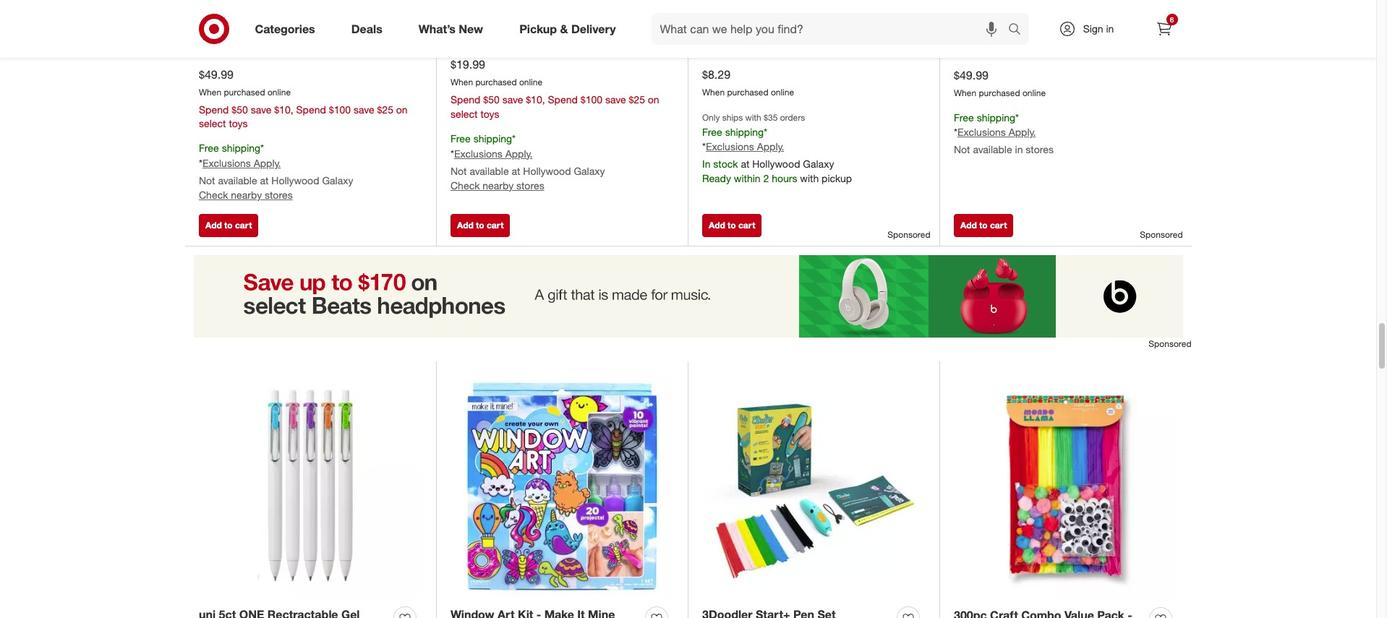 Task type: vqa. For each thing, say whether or not it's contained in the screenshot.
HELLO SUMMER SALE "image"
no



Task type: describe. For each thing, give the bounding box(es) containing it.
lego for lego
[[954, 32, 982, 45]]

exclusions inside the free shipping * * exclusions apply. in stock at  hollywood galaxy ready within 2 hours with pickup
[[706, 141, 755, 153]]

search button
[[1002, 13, 1037, 48]]

6 link
[[1149, 13, 1181, 45]]

gel
[[866, 0, 885, 13]]

lego art modern art abstract wall art building kit 31210 link
[[954, 0, 1144, 32]]

0.7mm
[[807, 15, 844, 30]]

check for $19.99
[[451, 179, 480, 191]]

free shipping * * exclusions apply. not available at hollywood galaxy check nearby stores for $49.99
[[199, 142, 353, 201]]

$49.99 for fao schwarz pottery wheel studio all-in-one sculpting workstation
[[199, 67, 234, 82]]

to for fao schwarz pottery wheel studio all-in-one sculpting workstation
[[224, 220, 233, 231]]

free inside the free shipping * * exclusions apply. in stock at  hollywood galaxy ready within 2 hours with pickup
[[703, 126, 723, 138]]

to for uniball retractable 207 black gel pens 6ct click top 0.7mm medium point pen
[[728, 220, 736, 231]]

0 vertical spatial with
[[746, 112, 762, 123]]

galaxy for $49.99
[[322, 175, 353, 187]]

at inside the free shipping * * exclusions apply. in stock at  hollywood galaxy ready within 2 hours with pickup
[[741, 158, 750, 170]]

sign in
[[1084, 22, 1115, 35]]

$49.99 for lego art modern art abstract wall art building kit 31210
[[954, 68, 989, 82]]

point
[[750, 32, 778, 46]]

check for $49.99
[[199, 189, 228, 201]]

free shipping * * exclusions apply. not available in stores
[[954, 111, 1054, 156]]

¬
[[301, 31, 311, 45]]

$35
[[764, 112, 778, 123]]

pens
[[703, 15, 730, 30]]

new
[[459, 21, 483, 36]]

sign in link
[[1047, 13, 1137, 45]]

not for $19.99
[[451, 165, 467, 177]]

building
[[1001, 16, 1046, 30]]

not for $49.99
[[199, 175, 215, 187]]

apply. inside the free shipping * * exclusions apply. in stock at  hollywood galaxy ready within 2 hours with pickup
[[757, 141, 785, 153]]

online for lego art modern art abstract wall art building kit 31210
[[1023, 87, 1046, 98]]

$10, for $19.99
[[526, 93, 545, 106]]

$49.99 when purchased online spend $50 save $10, spend $100 save $25 on select toys
[[199, 67, 408, 130]]

toys for $49.99
[[229, 118, 248, 130]]

what's
[[419, 21, 456, 36]]

when inside $19.99 when purchased online spend $50 save $10, spend $100 save $25 on select toys
[[451, 77, 473, 88]]

crayola
[[451, 22, 485, 34]]

lego for lego art modern art abstract wall art building kit 31210
[[954, 0, 987, 14]]

categories
[[255, 21, 315, 36]]

one
[[271, 15, 294, 30]]

in-
[[256, 15, 271, 30]]

fao for fao schwarz pottery wheel studio all-in-one sculpting workstation
[[199, 0, 222, 13]]

$10, for $49.99
[[274, 103, 293, 115]]

online for fao schwarz pottery wheel studio all-in-one sculpting workstation
[[268, 87, 291, 97]]

search
[[1002, 23, 1037, 37]]

on for $49.99
[[396, 103, 408, 115]]

pen
[[782, 32, 803, 46]]

$49.99 when purchased online
[[954, 68, 1046, 98]]

in
[[703, 158, 711, 170]]

studio
[[199, 15, 235, 30]]

stock
[[714, 158, 738, 170]]

add for lego art modern art abstract wall art building kit 31210
[[961, 220, 977, 231]]

hours
[[772, 173, 798, 185]]

online for uniball retractable 207 black gel pens 6ct click top 0.7mm medium point pen
[[771, 87, 795, 97]]

black
[[832, 0, 863, 13]]

6
[[1171, 15, 1175, 24]]

$19.99
[[451, 57, 485, 72]]

6ct
[[733, 15, 750, 30]]

select for $49.99
[[199, 118, 226, 130]]

sculpting
[[297, 15, 349, 30]]

31210
[[1067, 16, 1100, 30]]

schwarz pottery
[[225, 0, 316, 13]]

purchased for uniball retractable 207 black gel pens 6ct click top 0.7mm medium point pen
[[728, 87, 769, 97]]

modern
[[1010, 0, 1053, 14]]

1 horizontal spatial in
[[1107, 22, 1115, 35]]

pickup & delivery
[[520, 21, 616, 36]]

lego art modern art abstract wall art building kit 31210
[[954, 0, 1123, 30]]

$25 for $19.99
[[629, 93, 645, 106]]

advertisement region
[[185, 255, 1192, 338]]

orders
[[781, 112, 806, 123]]

abstract
[[1076, 0, 1123, 14]]

purchased inside $19.99 when purchased online spend $50 save $10, spend $100 save $25 on select toys
[[476, 77, 517, 88]]

add to cart for uniball retractable 207 black gel pens 6ct click top 0.7mm medium point pen
[[709, 220, 756, 231]]

pickup
[[822, 173, 852, 185]]

hollywood for $19.99
[[523, 165, 571, 177]]

stores inside free shipping * * exclusions apply. not available in stores
[[1026, 144, 1054, 156]]

sign
[[1084, 22, 1104, 35]]

what's new link
[[406, 13, 502, 45]]

not inside free shipping * * exclusions apply. not available in stores
[[954, 144, 971, 156]]

cart for fao schwarz pottery wheel studio all-in-one sculpting workstation
[[235, 220, 252, 231]]

select for $19.99
[[451, 108, 478, 120]]

galaxy inside the free shipping * * exclusions apply. in stock at  hollywood galaxy ready within 2 hours with pickup
[[803, 158, 835, 170]]

add for uniball retractable 207 black gel pens 6ct click top 0.7mm medium point pen
[[709, 220, 726, 231]]

wall
[[954, 16, 977, 30]]

fao schwarz pottery wheel studio all-in-one sculpting workstation link
[[199, 0, 388, 46]]

on for $19.99
[[648, 93, 660, 106]]

when for uniball retractable 207 black gel pens 6ct click top 0.7mm medium point pen
[[703, 87, 725, 97]]

crayola link
[[451, 21, 485, 35]]

check nearby stores button for $19.99
[[451, 178, 545, 193]]

fao schwarz pottery wheel studio all-in-one sculpting workstation
[[199, 0, 354, 46]]

hollywood inside the free shipping * * exclusions apply. in stock at  hollywood galaxy ready within 2 hours with pickup
[[753, 158, 801, 170]]

deals link
[[339, 13, 401, 45]]

within
[[734, 173, 761, 185]]

medium
[[703, 32, 747, 46]]

pickup
[[520, 21, 557, 36]]

galaxy for $19.99
[[574, 165, 605, 177]]



Task type: locate. For each thing, give the bounding box(es) containing it.
add for fao schwarz pottery wheel studio all-in-one sculpting workstation
[[205, 220, 222, 231]]

1 horizontal spatial galaxy
[[574, 165, 605, 177]]

shipping
[[977, 111, 1016, 123], [725, 126, 764, 138], [474, 132, 512, 145], [222, 142, 261, 154]]

what's new
[[419, 21, 483, 36]]

cart for lego art modern art abstract wall art building kit 31210
[[991, 220, 1007, 231]]

retractable
[[742, 0, 806, 13]]

0 vertical spatial uniball
[[703, 0, 739, 13]]

only
[[266, 32, 287, 44], [703, 112, 720, 123]]

online
[[519, 77, 543, 88], [268, 87, 291, 97], [771, 87, 795, 97], [1023, 87, 1046, 98]]

fao schwarz link
[[199, 31, 263, 45]]

deals
[[351, 21, 383, 36]]

art up kit
[[1056, 0, 1073, 14]]

uniball link
[[703, 31, 732, 45]]

online down fao schwarz only at ¬
[[268, 87, 291, 97]]

toys inside $49.99 when purchased online spend $50 save $10, spend $100 save $25 on select toys
[[229, 118, 248, 130]]

lego down the wall
[[954, 32, 982, 45]]

1 fao from the top
[[199, 0, 222, 13]]

add
[[205, 220, 222, 231], [457, 220, 474, 231], [709, 220, 726, 231], [961, 220, 977, 231]]

to
[[224, 220, 233, 231], [476, 220, 485, 231], [728, 220, 736, 231], [980, 220, 988, 231]]

uni 5ct one rectractable gel pens fine point 0.7mm assorted vivid ink image
[[199, 376, 422, 599], [199, 376, 422, 599]]

check nearby stores button
[[451, 178, 545, 193], [199, 188, 293, 203]]

toys
[[481, 108, 500, 120], [229, 118, 248, 130]]

3 add to cart from the left
[[709, 220, 756, 231]]

uniball
[[703, 0, 739, 13], [703, 32, 732, 44]]

$10, inside $49.99 when purchased online spend $50 save $10, spend $100 save $25 on select toys
[[274, 103, 293, 115]]

3 add to cart button from the left
[[703, 214, 762, 237]]

0 horizontal spatial check nearby stores button
[[199, 188, 293, 203]]

$100 for $19.99
[[581, 93, 603, 106]]

0 horizontal spatial not
[[199, 175, 215, 187]]

exclusions apply. button
[[958, 125, 1036, 140], [706, 140, 785, 154], [454, 147, 533, 161], [203, 157, 281, 171]]

uniball for uniball retractable 207 black gel pens 6ct click top 0.7mm medium point pen
[[703, 0, 739, 13]]

$50 inside $49.99 when purchased online spend $50 save $10, spend $100 save $25 on select toys
[[232, 103, 248, 115]]

online inside $49.99 when purchased online
[[1023, 87, 1046, 98]]

schwarz
[[221, 32, 260, 44]]

check nearby stores button for $49.99
[[199, 188, 293, 203]]

kit
[[1049, 16, 1064, 30]]

add to cart button for fao schwarz pottery wheel studio all-in-one sculpting workstation
[[199, 214, 259, 237]]

0 horizontal spatial available
[[218, 175, 257, 187]]

toys for $19.99
[[481, 108, 500, 120]]

add to cart for lego art modern art abstract wall art building kit 31210
[[961, 220, 1007, 231]]

0 horizontal spatial select
[[199, 118, 226, 130]]

galaxy
[[803, 158, 835, 170], [574, 165, 605, 177], [322, 175, 353, 187]]

lego up the wall
[[954, 0, 987, 14]]

2
[[764, 173, 769, 185]]

2 to from the left
[[476, 220, 485, 231]]

2 fao from the top
[[199, 32, 218, 44]]

1 horizontal spatial not
[[451, 165, 467, 177]]

fao schwarz only at ¬
[[199, 31, 311, 45]]

1 horizontal spatial $10,
[[526, 93, 545, 106]]

at
[[290, 32, 298, 44], [741, 158, 750, 170], [512, 165, 521, 177], [260, 175, 269, 187]]

with inside the free shipping * * exclusions apply. in stock at  hollywood galaxy ready within 2 hours with pickup
[[801, 173, 819, 185]]

4 add to cart button from the left
[[954, 214, 1014, 237]]

3 add from the left
[[709, 220, 726, 231]]

when for fao schwarz pottery wheel studio all-in-one sculpting workstation
[[199, 87, 222, 97]]

1 horizontal spatial $50
[[484, 93, 500, 106]]

1 horizontal spatial hollywood
[[523, 165, 571, 177]]

0 horizontal spatial $25
[[377, 103, 394, 115]]

2 horizontal spatial hollywood
[[753, 158, 801, 170]]

0 horizontal spatial in
[[1016, 144, 1023, 156]]

when inside $49.99 when purchased online spend $50 save $10, spend $100 save $25 on select toys
[[199, 87, 222, 97]]

1 horizontal spatial nearby
[[483, 179, 514, 191]]

online inside $8.29 when purchased online
[[771, 87, 795, 97]]

purchased up only ships with $35 orders
[[728, 87, 769, 97]]

when down the workstation
[[199, 87, 222, 97]]

$50 inside $19.99 when purchased online spend $50 save $10, spend $100 save $25 on select toys
[[484, 93, 500, 106]]

select inside $19.99 when purchased online spend $50 save $10, spend $100 save $25 on select toys
[[451, 108, 478, 120]]

$25 inside $49.99 when purchased online spend $50 save $10, spend $100 save $25 on select toys
[[377, 103, 394, 115]]

3 to from the left
[[728, 220, 736, 231]]

add to cart button for lego art modern art abstract wall art building kit 31210
[[954, 214, 1014, 237]]

only ships with $35 orders
[[703, 112, 806, 123]]

when inside $8.29 when purchased online
[[703, 87, 725, 97]]

fao inside fao schwarz pottery wheel studio all-in-one sculpting workstation
[[199, 0, 222, 13]]

free inside free shipping * * exclusions apply. not available in stores
[[954, 111, 974, 123]]

when down "lego" link
[[954, 87, 977, 98]]

0 vertical spatial only
[[266, 32, 287, 44]]

What can we help you find? suggestions appear below search field
[[652, 13, 1012, 45]]

wheel
[[319, 0, 354, 13]]

exclusions inside free shipping * * exclusions apply. not available in stores
[[958, 126, 1006, 138]]

1 vertical spatial fao
[[199, 32, 218, 44]]

uniball inside uniball retractable 207 black gel pens 6ct click top 0.7mm medium point pen
[[703, 0, 739, 13]]

nearby for $49.99
[[231, 189, 262, 201]]

all-
[[238, 15, 256, 30]]

on inside $49.99 when purchased online spend $50 save $10, spend $100 save $25 on select toys
[[396, 103, 408, 115]]

$10,
[[526, 93, 545, 106], [274, 103, 293, 115]]

when down the $19.99
[[451, 77, 473, 88]]

$49.99 inside $49.99 when purchased online
[[954, 68, 989, 82]]

when for lego art modern art abstract wall art building kit 31210
[[954, 87, 977, 98]]

check
[[451, 179, 480, 191], [199, 189, 228, 201]]

uniball retractable 207 black gel pens 6ct click top 0.7mm medium point pen
[[703, 0, 885, 46]]

$8.29
[[703, 67, 731, 82]]

only inside fao schwarz only at ¬
[[266, 32, 287, 44]]

window art kit - make it mine image
[[451, 376, 674, 599], [451, 376, 674, 599]]

4 cart from the left
[[991, 220, 1007, 231]]

$100 inside $49.99 when purchased online spend $50 save $10, spend $100 save $25 on select toys
[[329, 103, 351, 115]]

purchased up free shipping * * exclusions apply. not available in stores
[[979, 87, 1021, 98]]

apply. inside free shipping * * exclusions apply. not available in stores
[[1009, 126, 1036, 138]]

2 add from the left
[[457, 220, 474, 231]]

add to cart button for uniball retractable 207 black gel pens 6ct click top 0.7mm medium point pen
[[703, 214, 762, 237]]

1 horizontal spatial free shipping * * exclusions apply. not available at hollywood galaxy check nearby stores
[[451, 132, 605, 191]]

2 add to cart button from the left
[[451, 214, 510, 237]]

0 horizontal spatial stores
[[265, 189, 293, 201]]

uniball up 'pens' on the right top of page
[[703, 0, 739, 13]]

2 add to cart from the left
[[457, 220, 504, 231]]

when
[[451, 77, 473, 88], [199, 87, 222, 97], [703, 87, 725, 97], [954, 87, 977, 98]]

1 vertical spatial in
[[1016, 144, 1023, 156]]

available
[[974, 144, 1013, 156], [470, 165, 509, 177], [218, 175, 257, 187]]

0 horizontal spatial check
[[199, 189, 228, 201]]

fao
[[199, 0, 222, 13], [199, 32, 218, 44]]

1 horizontal spatial only
[[703, 112, 720, 123]]

$19.99 when purchased online spend $50 save $10, spend $100 save $25 on select toys
[[451, 57, 660, 120]]

$25
[[629, 93, 645, 106], [377, 103, 394, 115]]

shipping inside the free shipping * * exclusions apply. in stock at  hollywood galaxy ready within 2 hours with pickup
[[725, 126, 764, 138]]

fao down studio
[[199, 32, 218, 44]]

in
[[1107, 22, 1115, 35], [1016, 144, 1023, 156]]

art up building
[[990, 0, 1007, 14]]

$50 for $49.99
[[232, 103, 248, 115]]

purchased for fao schwarz pottery wheel studio all-in-one sculpting workstation
[[224, 87, 265, 97]]

lego
[[954, 0, 987, 14], [954, 32, 982, 45]]

delivery
[[572, 21, 616, 36]]

0 horizontal spatial on
[[396, 103, 408, 115]]

available for $49.99
[[218, 175, 257, 187]]

purchased for lego art modern art abstract wall art building kit 31210
[[979, 87, 1021, 98]]

1 horizontal spatial toys
[[481, 108, 500, 120]]

online up orders at the right of the page
[[771, 87, 795, 97]]

$49.99 down the workstation
[[199, 67, 234, 82]]

$49.99 down "lego" link
[[954, 68, 989, 82]]

purchased inside $49.99 when purchased online
[[979, 87, 1021, 98]]

0 horizontal spatial $49.99
[[199, 67, 234, 82]]

pickup & delivery link
[[507, 13, 634, 45]]

workstation
[[199, 32, 265, 46]]

free shipping * * exclusions apply. in stock at  hollywood galaxy ready within 2 hours with pickup
[[703, 126, 852, 185]]

$49.99 inside $49.99 when purchased online spend $50 save $10, spend $100 save $25 on select toys
[[199, 67, 234, 82]]

1 to from the left
[[224, 220, 233, 231]]

4 add to cart from the left
[[961, 220, 1007, 231]]

1 horizontal spatial available
[[470, 165, 509, 177]]

1 horizontal spatial check nearby stores button
[[451, 178, 545, 193]]

click
[[753, 15, 781, 30]]

$25 inside $19.99 when purchased online spend $50 save $10, spend $100 save $25 on select toys
[[629, 93, 645, 106]]

4 add from the left
[[961, 220, 977, 231]]

ships
[[723, 112, 743, 123]]

1 lego from the top
[[954, 0, 987, 14]]

lego inside lego art modern art abstract wall art building kit 31210
[[954, 0, 987, 14]]

uniball for uniball
[[703, 32, 732, 44]]

online down 'pickup'
[[519, 77, 543, 88]]

apply.
[[1009, 126, 1036, 138], [757, 141, 785, 153], [506, 147, 533, 160], [254, 157, 281, 170]]

$100 inside $19.99 when purchased online spend $50 save $10, spend $100 save $25 on select toys
[[581, 93, 603, 106]]

lego link
[[954, 32, 982, 46]]

purchased inside $49.99 when purchased online spend $50 save $10, spend $100 save $25 on select toys
[[224, 87, 265, 97]]

shipping inside free shipping * * exclusions apply. not available in stores
[[977, 111, 1016, 123]]

0 horizontal spatial only
[[266, 32, 287, 44]]

cart for uniball retractable 207 black gel pens 6ct click top 0.7mm medium point pen
[[739, 220, 756, 231]]

fao inside fao schwarz only at ¬
[[199, 32, 218, 44]]

&
[[560, 21, 568, 36]]

fao up studio
[[199, 0, 222, 13]]

1 horizontal spatial check
[[451, 179, 480, 191]]

free shipping * * exclusions apply. not available at hollywood galaxy check nearby stores
[[451, 132, 605, 191], [199, 142, 353, 201]]

fao for fao schwarz only at ¬
[[199, 32, 218, 44]]

1 horizontal spatial $100
[[581, 93, 603, 106]]

0 horizontal spatial free shipping * * exclusions apply. not available at hollywood galaxy check nearby stores
[[199, 142, 353, 201]]

1 add from the left
[[205, 220, 222, 231]]

when down $8.29
[[703, 87, 725, 97]]

hollywood for $49.99
[[272, 175, 320, 187]]

1 horizontal spatial select
[[451, 108, 478, 120]]

$10, inside $19.99 when purchased online spend $50 save $10, spend $100 save $25 on select toys
[[526, 93, 545, 106]]

free
[[954, 111, 974, 123], [703, 126, 723, 138], [451, 132, 471, 145], [199, 142, 219, 154]]

1 horizontal spatial on
[[648, 93, 660, 106]]

available for $19.99
[[470, 165, 509, 177]]

0 horizontal spatial toys
[[229, 118, 248, 130]]

207
[[810, 0, 829, 13]]

1 vertical spatial with
[[801, 173, 819, 185]]

nearby for $19.99
[[483, 179, 514, 191]]

1 uniball from the top
[[703, 0, 739, 13]]

0 vertical spatial in
[[1107, 22, 1115, 35]]

0 horizontal spatial $50
[[232, 103, 248, 115]]

stores for $19.99
[[517, 179, 545, 191]]

$50
[[484, 93, 500, 106], [232, 103, 248, 115]]

sponsored
[[888, 229, 931, 240], [1141, 229, 1183, 240], [1149, 338, 1192, 349]]

hollywood
[[753, 158, 801, 170], [523, 165, 571, 177], [272, 175, 320, 187]]

3doodler start+ pen set image
[[703, 376, 925, 599], [703, 376, 925, 599]]

1 vertical spatial only
[[703, 112, 720, 123]]

toys inside $19.99 when purchased online spend $50 save $10, spend $100 save $25 on select toys
[[481, 108, 500, 120]]

1 add to cart button from the left
[[199, 214, 259, 237]]

in inside free shipping * * exclusions apply. not available in stores
[[1016, 144, 1023, 156]]

art
[[990, 0, 1007, 14], [1056, 0, 1073, 14], [980, 16, 998, 30]]

$100 for $49.99
[[329, 103, 351, 115]]

0 horizontal spatial galaxy
[[322, 175, 353, 187]]

$25 for $49.99
[[377, 103, 394, 115]]

in down $49.99 when purchased online
[[1016, 144, 1023, 156]]

2 horizontal spatial galaxy
[[803, 158, 835, 170]]

3 cart from the left
[[739, 220, 756, 231]]

add to cart for fao schwarz pottery wheel studio all-in-one sculpting workstation
[[205, 220, 252, 231]]

2 horizontal spatial not
[[954, 144, 971, 156]]

purchased inside $8.29 when purchased online
[[728, 87, 769, 97]]

purchased down schwarz
[[224, 87, 265, 97]]

1 vertical spatial uniball
[[703, 32, 732, 44]]

to for lego art modern art abstract wall art building kit 31210
[[980, 220, 988, 231]]

only down one
[[266, 32, 287, 44]]

2 horizontal spatial available
[[974, 144, 1013, 156]]

$50 down the $19.99
[[484, 93, 500, 106]]

0 horizontal spatial nearby
[[231, 189, 262, 201]]

on
[[648, 93, 660, 106], [396, 103, 408, 115]]

select inside $49.99 when purchased online spend $50 save $10, spend $100 save $25 on select toys
[[199, 118, 226, 130]]

when inside $49.99 when purchased online
[[954, 87, 977, 98]]

online inside $19.99 when purchased online spend $50 save $10, spend $100 save $25 on select toys
[[519, 77, 543, 88]]

on inside $19.99 when purchased online spend $50 save $10, spend $100 save $25 on select toys
[[648, 93, 660, 106]]

300pc craft combo value pack - mondo llama™ image
[[954, 376, 1178, 599], [954, 376, 1178, 599]]

1 vertical spatial lego
[[954, 32, 982, 45]]

1 cart from the left
[[235, 220, 252, 231]]

2 uniball from the top
[[703, 32, 732, 44]]

uniball down 'pens' on the right top of page
[[703, 32, 732, 44]]

online inside $49.99 when purchased online spend $50 save $10, spend $100 save $25 on select toys
[[268, 87, 291, 97]]

top
[[784, 15, 804, 30]]

1 horizontal spatial $49.99
[[954, 68, 989, 82]]

online up free shipping * * exclusions apply. not available in stores
[[1023, 87, 1046, 98]]

with right hours at the top right
[[801, 173, 819, 185]]

art right the wall
[[980, 16, 998, 30]]

1 horizontal spatial stores
[[517, 179, 545, 191]]

0 vertical spatial lego
[[954, 0, 987, 14]]

select
[[451, 108, 478, 120], [199, 118, 226, 130]]

4 to from the left
[[980, 220, 988, 231]]

purchased down the $19.99
[[476, 77, 517, 88]]

add to cart button
[[199, 214, 259, 237], [451, 214, 510, 237], [703, 214, 762, 237], [954, 214, 1014, 237]]

available inside free shipping * * exclusions apply. not available in stores
[[974, 144, 1013, 156]]

categories link
[[243, 13, 333, 45]]

$50 down the workstation
[[232, 103, 248, 115]]

only left ships
[[703, 112, 720, 123]]

free shipping * * exclusions apply. not available at hollywood galaxy check nearby stores for $19.99
[[451, 132, 605, 191]]

*
[[1016, 111, 1020, 123], [764, 126, 768, 138], [954, 126, 958, 138], [512, 132, 516, 145], [703, 141, 706, 153], [261, 142, 264, 154], [451, 147, 454, 160], [199, 157, 203, 170]]

1 horizontal spatial with
[[801, 173, 819, 185]]

0 horizontal spatial $100
[[329, 103, 351, 115]]

$50 for $19.99
[[484, 93, 500, 106]]

2 cart from the left
[[487, 220, 504, 231]]

2 horizontal spatial stores
[[1026, 144, 1054, 156]]

purchased
[[476, 77, 517, 88], [224, 87, 265, 97], [728, 87, 769, 97], [979, 87, 1021, 98]]

ready
[[703, 173, 731, 185]]

in right sign
[[1107, 22, 1115, 35]]

1 add to cart from the left
[[205, 220, 252, 231]]

0 horizontal spatial hollywood
[[272, 175, 320, 187]]

1 horizontal spatial $25
[[629, 93, 645, 106]]

2 lego from the top
[[954, 32, 982, 45]]

stores for $49.99
[[265, 189, 293, 201]]

at inside fao schwarz only at ¬
[[290, 32, 298, 44]]

0 horizontal spatial with
[[746, 112, 762, 123]]

0 horizontal spatial $10,
[[274, 103, 293, 115]]

$8.29 when purchased online
[[703, 67, 795, 97]]

$49.99
[[199, 67, 234, 82], [954, 68, 989, 82]]

spend
[[451, 93, 481, 106], [548, 93, 578, 106], [199, 103, 229, 115], [296, 103, 326, 115]]

exclusions
[[958, 126, 1006, 138], [706, 141, 755, 153], [454, 147, 503, 160], [203, 157, 251, 170]]

uniball retractable 207 black gel pens 6ct click top 0.7mm medium point pen link
[[703, 0, 891, 46]]

$100
[[581, 93, 603, 106], [329, 103, 351, 115]]

with left $35
[[746, 112, 762, 123]]

0 vertical spatial fao
[[199, 0, 222, 13]]



